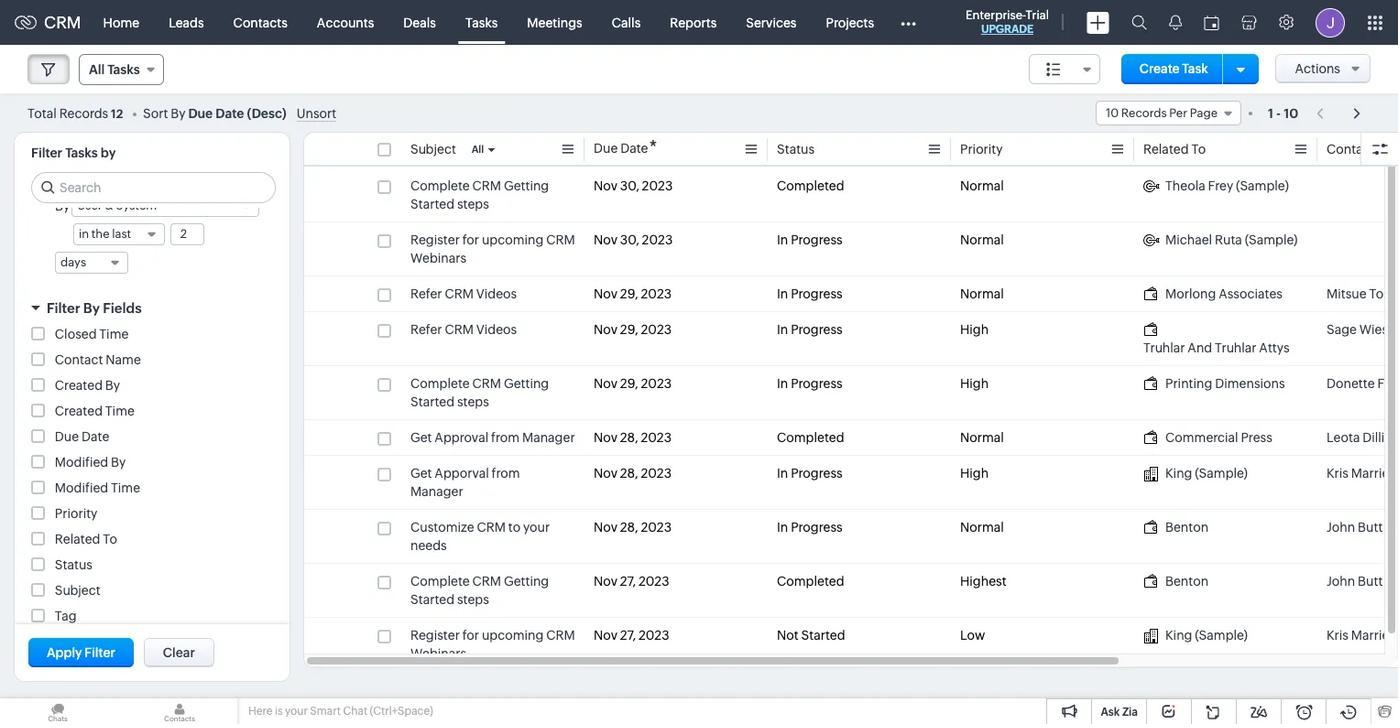 Task type: vqa. For each thing, say whether or not it's contained in the screenshot.


Task type: describe. For each thing, give the bounding box(es) containing it.
michael
[[1166, 233, 1213, 247]]

days field
[[55, 252, 128, 274]]

trial
[[1026, 8, 1049, 22]]

2023 for register for upcoming crm webinars link associated with nov 27, 2023
[[639, 629, 670, 643]]

5 normal from the top
[[961, 521, 1004, 535]]

leota dilliard link
[[1327, 429, 1399, 447]]

ruta
[[1215, 233, 1243, 247]]

nov for complete crm getting started steps link for nov 27, 2023
[[594, 575, 618, 589]]

sage wieser
[[1327, 323, 1399, 337]]

to
[[509, 521, 521, 535]]

2023 for complete crm getting started steps link for nov 27, 2023
[[639, 575, 670, 589]]

3 in progress from the top
[[777, 323, 843, 337]]

12
[[111, 107, 123, 121]]

complete crm getting started steps link for nov 29, 2023
[[411, 375, 576, 412]]

videos for normal
[[476, 287, 517, 302]]

1 horizontal spatial priority
[[961, 142, 1003, 157]]

morlong
[[1166, 287, 1217, 302]]

king (sample) for high
[[1166, 467, 1248, 481]]

contact nam
[[1327, 142, 1399, 157]]

customize crm to your needs
[[411, 521, 550, 554]]

27, for complete crm getting started steps
[[620, 575, 636, 589]]

refer crm videos link for high
[[411, 321, 517, 339]]

nov for register for upcoming crm webinars link associated with nov 27, 2023
[[594, 629, 618, 643]]

morlong associates link
[[1144, 285, 1283, 303]]

normal for morlong
[[961, 287, 1004, 302]]

1 horizontal spatial 10
[[1284, 106, 1299, 121]]

nov for nov 30, 2023's register for upcoming crm webinars link
[[594, 233, 618, 247]]

28, for get approval from manager
[[620, 431, 638, 445]]

by for sort
[[171, 106, 186, 121]]

kris marrier ( link for low
[[1327, 627, 1399, 645]]

not
[[777, 629, 799, 643]]

nov for customize crm to your needs link
[[594, 521, 618, 535]]

28, for customize crm to your needs
[[620, 521, 638, 535]]

30, for register for upcoming crm webinars
[[620, 233, 640, 247]]

completed for nov 28, 2023
[[777, 431, 845, 445]]

in the last field
[[73, 224, 165, 246]]

1 vertical spatial related to
[[55, 533, 117, 547]]

by
[[101, 146, 116, 160]]

high for printing dimensions
[[961, 377, 989, 391]]

sort
[[143, 106, 168, 121]]

created time
[[55, 404, 135, 419]]

sort by due date (desc)
[[143, 106, 287, 121]]

contact name
[[55, 353, 141, 368]]

nov for the get apporval from manager link
[[594, 467, 618, 481]]

2023 for nov 30, 2023's complete crm getting started steps link
[[642, 179, 673, 193]]

filter for filter tasks by
[[31, 146, 62, 160]]

theola
[[1166, 179, 1206, 193]]

tasks for filter tasks by
[[65, 146, 98, 160]]

videos for high
[[476, 323, 517, 337]]

the
[[91, 227, 110, 241]]

filter tasks by
[[31, 146, 116, 160]]

butt for highest
[[1358, 575, 1383, 589]]

modified for modified by
[[55, 456, 108, 470]]

john for normal
[[1327, 521, 1356, 535]]

webinars for nov 30, 2023
[[411, 251, 467, 266]]

by left user on the top of page
[[55, 199, 70, 214]]

create
[[1140, 61, 1180, 76]]

29, for printing dimensions
[[620, 377, 638, 391]]

tollne
[[1370, 287, 1399, 302]]

meetings link
[[513, 0, 597, 44]]

calls
[[612, 15, 641, 30]]

signals image
[[1169, 15, 1182, 30]]

mitsue
[[1327, 287, 1367, 302]]

nov 28, 2023 for get apporval from manager
[[594, 467, 672, 481]]

2 in progress from the top
[[777, 287, 843, 302]]

last
[[112, 227, 131, 241]]

started for nov 30, 2023
[[411, 197, 455, 212]]

complete for nov 29, 2023
[[411, 377, 470, 391]]

attys
[[1260, 341, 1290, 356]]

1 horizontal spatial to
[[1192, 142, 1206, 157]]

services
[[746, 15, 797, 30]]

progress for crm
[[791, 233, 843, 247]]

projects link
[[812, 0, 889, 44]]

kris marrier ( for high
[[1327, 467, 1399, 481]]

0 horizontal spatial status
[[55, 558, 93, 573]]

get apporval from manager
[[411, 467, 520, 500]]

user & system
[[77, 199, 157, 213]]

days
[[60, 256, 86, 269]]

nov for the refer crm videos link associated with high
[[594, 323, 618, 337]]

all for all tasks
[[89, 62, 105, 77]]

refer crm videos for normal
[[411, 287, 517, 302]]

michael ruta (sample) link
[[1144, 231, 1298, 249]]

by for created
[[105, 379, 120, 393]]

2 horizontal spatial tasks
[[466, 15, 498, 30]]

steps for nov 27, 2023
[[457, 593, 489, 608]]

theola frey (sample) link
[[1144, 177, 1289, 195]]

in the last
[[79, 227, 131, 241]]

sage
[[1327, 323, 1357, 337]]

mitsue tollne
[[1327, 287, 1399, 302]]

0 vertical spatial related to
[[1144, 142, 1206, 157]]

in
[[79, 227, 89, 241]]

reports link
[[656, 0, 732, 44]]

nov 29, 2023 for morlong associates
[[594, 287, 672, 302]]

customize crm to your needs link
[[411, 519, 576, 555]]

search element
[[1121, 0, 1159, 45]]

27, for register for upcoming crm webinars
[[620, 629, 636, 643]]

complete crm getting started steps link for nov 27, 2023
[[411, 573, 576, 609]]

ask
[[1101, 707, 1120, 719]]

king for high
[[1166, 467, 1193, 481]]

benton link for normal
[[1144, 519, 1209, 537]]

high for truhlar and truhlar attys
[[961, 323, 989, 337]]

chat
[[343, 706, 368, 719]]

leads
[[169, 15, 204, 30]]

upgrade
[[982, 23, 1034, 36]]

time for closed time
[[99, 327, 129, 342]]

king for low
[[1166, 629, 1193, 643]]

1 horizontal spatial due
[[188, 106, 213, 121]]

progress for manager
[[791, 467, 843, 481]]

upcoming for nov 30, 2023
[[482, 233, 544, 247]]

1 horizontal spatial related
[[1144, 142, 1189, 157]]

printing dimensions
[[1166, 377, 1286, 391]]

2023 for the get apporval from manager link
[[641, 467, 672, 481]]

create task button
[[1122, 54, 1227, 84]]

kris marrier ( for low
[[1327, 629, 1399, 643]]

contacts image
[[122, 699, 237, 725]]

(desc)
[[247, 106, 287, 121]]

commercial press
[[1166, 431, 1273, 445]]

(sample) inside theola frey (sample) link
[[1236, 179, 1289, 193]]

home
[[103, 15, 139, 30]]

complete crm getting started steps link for nov 30, 2023
[[411, 177, 576, 214]]

&
[[105, 199, 113, 213]]

due for due date *
[[594, 141, 618, 156]]

michael ruta (sample)
[[1166, 233, 1298, 247]]

normal for theola
[[961, 179, 1004, 193]]

services link
[[732, 0, 812, 44]]

0 vertical spatial status
[[777, 142, 815, 157]]

get approval from manager link
[[411, 429, 575, 447]]

2 truhlar from the left
[[1215, 341, 1257, 356]]

highest
[[961, 575, 1007, 589]]

get approval from manager
[[411, 431, 575, 445]]

john butt (sa for highest
[[1327, 575, 1399, 589]]

calendar image
[[1204, 15, 1220, 30]]

benton for normal
[[1166, 521, 1209, 535]]

2023 for the refer crm videos link associated with high
[[641, 323, 672, 337]]

1
[[1268, 106, 1274, 121]]

modified for modified time
[[55, 481, 108, 496]]

crm for nov 30, 2023's complete crm getting started steps link
[[473, 179, 501, 193]]

User & System field
[[72, 195, 259, 217]]

total records 12
[[27, 106, 123, 121]]

smart
[[310, 706, 341, 719]]

and
[[1188, 341, 1213, 356]]

printing
[[1166, 377, 1213, 391]]

king (sample) for low
[[1166, 629, 1248, 643]]

0 horizontal spatial subject
[[55, 584, 101, 598]]

all tasks
[[89, 62, 140, 77]]

get apporval from manager link
[[411, 465, 576, 501]]

dilliard
[[1363, 431, 1399, 445]]

for for nov 30, 2023
[[463, 233, 479, 247]]

customize
[[411, 521, 474, 535]]

donette
[[1327, 377, 1375, 391]]

profile element
[[1305, 0, 1356, 44]]

leota
[[1327, 431, 1360, 445]]

size image
[[1047, 61, 1061, 78]]

theola frey (sample)
[[1166, 179, 1289, 193]]

printing dimensions link
[[1144, 375, 1286, 393]]

0 vertical spatial subject
[[411, 142, 456, 157]]

get for get approval from manager
[[411, 431, 432, 445]]

signals element
[[1159, 0, 1193, 45]]

commercial press link
[[1144, 429, 1273, 447]]

press
[[1241, 431, 1273, 445]]

refer for normal
[[411, 287, 442, 302]]

Other Modules field
[[889, 8, 929, 37]]

register for upcoming crm webinars link for nov 30, 2023
[[411, 231, 576, 268]]

due for due date
[[55, 430, 79, 445]]



Task type: locate. For each thing, give the bounding box(es) containing it.
1 nov 30, 2023 from the top
[[594, 179, 673, 193]]

0 vertical spatial tasks
[[466, 15, 498, 30]]

created up due date
[[55, 404, 103, 419]]

king (sample) link for high
[[1144, 465, 1248, 483]]

3 complete from the top
[[411, 575, 470, 589]]

1 vertical spatial your
[[285, 706, 308, 719]]

needs
[[411, 539, 447, 554]]

1 steps from the top
[[457, 197, 489, 212]]

from right approval
[[491, 431, 520, 445]]

nov 29, 2023 for printing dimensions
[[594, 377, 672, 391]]

2 steps from the top
[[457, 395, 489, 410]]

your right is
[[285, 706, 308, 719]]

system
[[116, 199, 157, 213]]

1 vertical spatial benton
[[1166, 575, 1209, 589]]

not started
[[777, 629, 846, 643]]

(ctrl+space)
[[370, 706, 433, 719]]

contact for contact name
[[55, 353, 103, 368]]

2 complete crm getting started steps link from the top
[[411, 375, 576, 412]]

filter up closed
[[47, 301, 80, 316]]

2 nov from the top
[[594, 233, 618, 247]]

1 vertical spatial webinars
[[411, 647, 467, 662]]

get inside get apporval from manager
[[411, 467, 432, 481]]

3 normal from the top
[[961, 287, 1004, 302]]

2 king (sample) from the top
[[1166, 629, 1248, 643]]

1 vertical spatial butt
[[1358, 575, 1383, 589]]

your inside customize crm to your needs
[[523, 521, 550, 535]]

1 vertical spatial priority
[[55, 507, 98, 522]]

related down modified time
[[55, 533, 100, 547]]

profile image
[[1316, 8, 1345, 37]]

john butt (sa link for normal
[[1327, 519, 1399, 537]]

due right "sort"
[[188, 106, 213, 121]]

2 29, from the top
[[620, 323, 638, 337]]

2 (sa from the top
[[1386, 575, 1399, 589]]

0 vertical spatial webinars
[[411, 251, 467, 266]]

1 marrier from the top
[[1352, 467, 1395, 481]]

1 horizontal spatial your
[[523, 521, 550, 535]]

refer for high
[[411, 323, 442, 337]]

6 progress from the top
[[791, 521, 843, 535]]

1 kris marrier ( from the top
[[1327, 467, 1399, 481]]

leads link
[[154, 0, 219, 44]]

0 vertical spatial (sa
[[1386, 521, 1399, 535]]

0 vertical spatial nov 27, 2023
[[594, 575, 670, 589]]

1 vertical spatial register for upcoming crm webinars link
[[411, 627, 576, 664]]

1 vertical spatial 27,
[[620, 629, 636, 643]]

tasks up 12
[[108, 62, 140, 77]]

1 vertical spatial nov 30, 2023
[[594, 233, 673, 247]]

( for high
[[1397, 467, 1399, 481]]

2 normal from the top
[[961, 233, 1004, 247]]

crm
[[44, 13, 81, 32], [473, 179, 501, 193], [546, 233, 575, 247], [445, 287, 474, 302], [445, 323, 474, 337], [473, 377, 501, 391], [477, 521, 506, 535], [473, 575, 501, 589], [546, 629, 575, 643]]

0 vertical spatial for
[[463, 233, 479, 247]]

marrier for low
[[1352, 629, 1395, 643]]

is
[[275, 706, 283, 719]]

1 upcoming from the top
[[482, 233, 544, 247]]

leota dilliard
[[1327, 431, 1399, 445]]

6 in from the top
[[777, 521, 789, 535]]

records left 12
[[59, 106, 108, 121]]

2 nov 27, 2023 from the top
[[594, 629, 670, 643]]

modified down due date
[[55, 456, 108, 470]]

0 vertical spatial refer crm videos link
[[411, 285, 517, 303]]

None text field
[[171, 225, 203, 245]]

date for due date
[[82, 430, 109, 445]]

register for upcoming crm webinars for nov 27, 2023
[[411, 629, 575, 662]]

1 vertical spatial for
[[463, 629, 479, 643]]

from inside get apporval from manager
[[492, 467, 520, 481]]

kris marrier ( link
[[1327, 465, 1399, 483], [1327, 627, 1399, 645]]

manager inside get apporval from manager
[[411, 485, 464, 500]]

0 vertical spatial kris marrier ( link
[[1327, 465, 1399, 483]]

2 get from the top
[[411, 467, 432, 481]]

to
[[1192, 142, 1206, 157], [103, 533, 117, 547]]

1 complete crm getting started steps link from the top
[[411, 177, 576, 214]]

1 register for upcoming crm webinars from the top
[[411, 233, 575, 266]]

Search text field
[[32, 173, 275, 203]]

getting for nov 30, 2023
[[504, 179, 549, 193]]

to down page
[[1192, 142, 1206, 157]]

2 refer crm videos from the top
[[411, 323, 517, 337]]

clear
[[163, 646, 195, 661]]

fields
[[103, 301, 142, 316]]

modified time
[[55, 481, 140, 496]]

2 vertical spatial steps
[[457, 593, 489, 608]]

get inside "link"
[[411, 431, 432, 445]]

create task
[[1140, 61, 1209, 76]]

2 completed from the top
[[777, 431, 845, 445]]

2 kris from the top
[[1327, 629, 1349, 643]]

register for nov 30, 2023
[[411, 233, 460, 247]]

due inside 'due date *'
[[594, 141, 618, 156]]

0 vertical spatial your
[[523, 521, 550, 535]]

2 complete crm getting started steps from the top
[[411, 377, 549, 410]]

1 vertical spatial filter
[[47, 301, 80, 316]]

truhlar left and
[[1144, 341, 1185, 356]]

0 horizontal spatial tasks
[[65, 146, 98, 160]]

2 videos from the top
[[476, 323, 517, 337]]

king
[[1166, 467, 1193, 481], [1166, 629, 1193, 643]]

2 register from the top
[[411, 629, 460, 643]]

2 horizontal spatial due
[[594, 141, 618, 156]]

1 vertical spatial high
[[961, 377, 989, 391]]

1 complete crm getting started steps from the top
[[411, 179, 549, 212]]

1 vertical spatial complete
[[411, 377, 470, 391]]

modified down the modified by
[[55, 481, 108, 496]]

2 king from the top
[[1166, 629, 1193, 643]]

10 Records Per Page field
[[1096, 101, 1242, 126]]

manager for get approval from manager
[[522, 431, 575, 445]]

1 vertical spatial get
[[411, 467, 432, 481]]

all for all
[[472, 144, 484, 155]]

0 horizontal spatial all
[[89, 62, 105, 77]]

1 getting from the top
[[504, 179, 549, 193]]

contact left nam
[[1327, 142, 1375, 157]]

1 vertical spatial nov 27, 2023
[[594, 629, 670, 643]]

related down 10 records per page field
[[1144, 142, 1189, 157]]

complete for nov 30, 2023
[[411, 179, 470, 193]]

1 refer from the top
[[411, 287, 442, 302]]

2 vertical spatial complete crm getting started steps link
[[411, 573, 576, 609]]

tasks inside field
[[108, 62, 140, 77]]

2 nov 29, 2023 from the top
[[594, 323, 672, 337]]

register for upcoming crm webinars link
[[411, 231, 576, 268], [411, 627, 576, 664]]

refer crm videos for high
[[411, 323, 517, 337]]

None field
[[1029, 54, 1101, 84]]

records for total
[[59, 106, 108, 121]]

2 vertical spatial date
[[82, 430, 109, 445]]

*
[[649, 137, 658, 158]]

created for created by
[[55, 379, 103, 393]]

4 in progress from the top
[[777, 377, 843, 391]]

1 webinars from the top
[[411, 251, 467, 266]]

1 horizontal spatial date
[[216, 106, 244, 121]]

in for your
[[777, 521, 789, 535]]

1 john butt (sa link from the top
[[1327, 519, 1399, 537]]

2 kris marrier ( link from the top
[[1327, 627, 1399, 645]]

date left (desc)
[[216, 106, 244, 121]]

1 created from the top
[[55, 379, 103, 393]]

total
[[27, 106, 57, 121]]

in progress
[[777, 233, 843, 247], [777, 287, 843, 302], [777, 323, 843, 337], [777, 377, 843, 391], [777, 467, 843, 481], [777, 521, 843, 535]]

from down get approval from manager
[[492, 467, 520, 481]]

1 horizontal spatial manager
[[522, 431, 575, 445]]

webinars for nov 27, 2023
[[411, 647, 467, 662]]

filter by fields
[[47, 301, 142, 316]]

in for manager
[[777, 467, 789, 481]]

approval
[[435, 431, 489, 445]]

1 normal from the top
[[961, 179, 1004, 193]]

started
[[411, 197, 455, 212], [411, 395, 455, 410], [411, 593, 455, 608], [802, 629, 846, 643]]

1 vertical spatial register for upcoming crm webinars
[[411, 629, 575, 662]]

complete
[[411, 179, 470, 193], [411, 377, 470, 391], [411, 575, 470, 589]]

by up modified time
[[111, 456, 126, 470]]

progress for your
[[791, 521, 843, 535]]

2 kris marrier ( from the top
[[1327, 629, 1399, 643]]

manager up the get apporval from manager link
[[522, 431, 575, 445]]

1 complete from the top
[[411, 179, 470, 193]]

0 vertical spatial king (sample)
[[1166, 467, 1248, 481]]

0 vertical spatial complete crm getting started steps
[[411, 179, 549, 212]]

get left the apporval
[[411, 467, 432, 481]]

truhlar and truhlar attys
[[1144, 341, 1290, 356]]

2 vertical spatial 28,
[[620, 521, 638, 535]]

1 vertical spatial john butt (sa
[[1327, 575, 1399, 589]]

0 vertical spatial benton
[[1166, 521, 1209, 535]]

1 benton from the top
[[1166, 521, 1209, 535]]

1 john butt (sa from the top
[[1327, 521, 1399, 535]]

1 vertical spatial from
[[492, 467, 520, 481]]

apply filter button
[[28, 639, 134, 668]]

accounts
[[317, 15, 374, 30]]

1 vertical spatial benton link
[[1144, 573, 1209, 591]]

6 nov from the top
[[594, 431, 618, 445]]

closed time
[[55, 327, 129, 342]]

completed
[[777, 179, 845, 193], [777, 431, 845, 445], [777, 575, 845, 589]]

butt for normal
[[1358, 521, 1383, 535]]

all inside field
[[89, 62, 105, 77]]

created up created time
[[55, 379, 103, 393]]

1 vertical spatial to
[[103, 533, 117, 547]]

1 30, from the top
[[620, 179, 640, 193]]

(sa for normal
[[1386, 521, 1399, 535]]

completed for nov 27, 2023
[[777, 575, 845, 589]]

0 vertical spatial completed
[[777, 179, 845, 193]]

by right "sort"
[[171, 106, 186, 121]]

2 modified from the top
[[55, 481, 108, 496]]

apply filter
[[47, 646, 115, 661]]

10 left per
[[1106, 106, 1119, 120]]

1 vertical spatial nov 28, 2023
[[594, 467, 672, 481]]

(
[[1397, 467, 1399, 481], [1397, 629, 1399, 643]]

2 vertical spatial time
[[111, 481, 140, 496]]

1 vertical spatial related
[[55, 533, 100, 547]]

time down the modified by
[[111, 481, 140, 496]]

king (sample)
[[1166, 467, 1248, 481], [1166, 629, 1248, 643]]

0 horizontal spatial 10
[[1106, 106, 1119, 120]]

deals link
[[389, 0, 451, 44]]

refer crm videos link for normal
[[411, 285, 517, 303]]

per
[[1170, 106, 1188, 120]]

2 benton from the top
[[1166, 575, 1209, 589]]

28, for get apporval from manager
[[620, 467, 638, 481]]

john butt (sa link for highest
[[1327, 573, 1399, 591]]

10 right -
[[1284, 106, 1299, 121]]

nov 29, 2023 for truhlar and truhlar attys
[[594, 323, 672, 337]]

0 horizontal spatial your
[[285, 706, 308, 719]]

high for king (sample)
[[961, 467, 989, 481]]

1 butt from the top
[[1358, 521, 1383, 535]]

3 completed from the top
[[777, 575, 845, 589]]

nov 28, 2023 for get approval from manager
[[594, 431, 672, 445]]

upcoming for nov 27, 2023
[[482, 629, 544, 643]]

truhlar right and
[[1215, 341, 1257, 356]]

0 horizontal spatial date
[[82, 430, 109, 445]]

29, for morlong associates
[[620, 287, 638, 302]]

2 for from the top
[[463, 629, 479, 643]]

1 vertical spatial due
[[594, 141, 618, 156]]

closed
[[55, 327, 97, 342]]

1 vertical spatial 30,
[[620, 233, 640, 247]]

2023 for nov 30, 2023's register for upcoming crm webinars link
[[642, 233, 673, 247]]

time
[[99, 327, 129, 342], [105, 404, 135, 419], [111, 481, 140, 496]]

complete crm getting started steps for nov 27, 2023
[[411, 575, 549, 608]]

3 progress from the top
[[791, 323, 843, 337]]

1 for from the top
[[463, 233, 479, 247]]

your
[[523, 521, 550, 535], [285, 706, 308, 719]]

1 nov 29, 2023 from the top
[[594, 287, 672, 302]]

records left per
[[1122, 106, 1167, 120]]

1 vertical spatial king (sample) link
[[1144, 627, 1248, 645]]

your right to
[[523, 521, 550, 535]]

modified by
[[55, 456, 126, 470]]

crm link
[[15, 13, 81, 32]]

3 nov 29, 2023 from the top
[[594, 377, 672, 391]]

2 john butt (sa link from the top
[[1327, 573, 1399, 591]]

0 horizontal spatial priority
[[55, 507, 98, 522]]

crm for the refer crm videos link corresponding to normal
[[445, 287, 474, 302]]

1 horizontal spatial all
[[472, 144, 484, 155]]

0 vertical spatial 29,
[[620, 287, 638, 302]]

time up name
[[99, 327, 129, 342]]

2 register for upcoming crm webinars from the top
[[411, 629, 575, 662]]

in progress for crm
[[777, 233, 843, 247]]

10 records per page
[[1106, 106, 1218, 120]]

for for nov 27, 2023
[[463, 629, 479, 643]]

1 vertical spatial subject
[[55, 584, 101, 598]]

2 john from the top
[[1327, 575, 1356, 589]]

high
[[961, 323, 989, 337], [961, 377, 989, 391], [961, 467, 989, 481]]

1 horizontal spatial status
[[777, 142, 815, 157]]

normal for commercial
[[961, 431, 1004, 445]]

All Tasks field
[[79, 54, 164, 85]]

1 vertical spatial upcoming
[[482, 629, 544, 643]]

2023
[[642, 179, 673, 193], [642, 233, 673, 247], [641, 287, 672, 302], [641, 323, 672, 337], [641, 377, 672, 391], [641, 431, 672, 445], [641, 467, 672, 481], [641, 521, 672, 535], [639, 575, 670, 589], [639, 629, 670, 643]]

0 vertical spatial filter
[[31, 146, 62, 160]]

projects
[[826, 15, 874, 30]]

(sample)
[[1236, 179, 1289, 193], [1245, 233, 1298, 247], [1195, 467, 1248, 481], [1195, 629, 1248, 643]]

filter down total
[[31, 146, 62, 160]]

register for nov 27, 2023
[[411, 629, 460, 643]]

0 vertical spatial date
[[216, 106, 244, 121]]

3 steps from the top
[[457, 593, 489, 608]]

time for modified time
[[111, 481, 140, 496]]

2 nov 30, 2023 from the top
[[594, 233, 673, 247]]

contact for contact nam
[[1327, 142, 1375, 157]]

3 complete crm getting started steps from the top
[[411, 575, 549, 608]]

1 vertical spatial tasks
[[108, 62, 140, 77]]

tasks for all tasks
[[108, 62, 140, 77]]

manager down the apporval
[[411, 485, 464, 500]]

complete for nov 27, 2023
[[411, 575, 470, 589]]

tasks left by
[[65, 146, 98, 160]]

1 (sa from the top
[[1386, 521, 1399, 535]]

time down created by
[[105, 404, 135, 419]]

10 inside field
[[1106, 106, 1119, 120]]

2 vertical spatial nov 28, 2023
[[594, 521, 672, 535]]

3 getting from the top
[[504, 575, 549, 589]]

2 king (sample) link from the top
[[1144, 627, 1248, 645]]

to down modified time
[[103, 533, 117, 547]]

1 high from the top
[[961, 323, 989, 337]]

1 vertical spatial 28,
[[620, 467, 638, 481]]

0 vertical spatial nov 30, 2023
[[594, 179, 673, 193]]

3 29, from the top
[[620, 377, 638, 391]]

1 horizontal spatial related to
[[1144, 142, 1206, 157]]

john butt (sa for normal
[[1327, 521, 1399, 535]]

records inside field
[[1122, 106, 1167, 120]]

dimensions
[[1216, 377, 1286, 391]]

1 vertical spatial videos
[[476, 323, 517, 337]]

0 vertical spatial created
[[55, 379, 103, 393]]

name
[[106, 353, 141, 368]]

nov 30, 2023 for complete crm getting started steps
[[594, 179, 673, 193]]

row group containing complete crm getting started steps
[[304, 169, 1399, 673]]

nov 27, 2023 for complete crm getting started steps
[[594, 575, 670, 589]]

2 butt from the top
[[1358, 575, 1383, 589]]

1 vertical spatial king (sample)
[[1166, 629, 1248, 643]]

1 king from the top
[[1166, 467, 1193, 481]]

nam
[[1378, 142, 1399, 157]]

1 horizontal spatial contact
[[1327, 142, 1375, 157]]

1 vertical spatial nov 29, 2023
[[594, 323, 672, 337]]

here is your smart chat (ctrl+space)
[[248, 706, 433, 719]]

(sample) inside michael ruta (sample) link
[[1245, 233, 1298, 247]]

0 vertical spatial (
[[1397, 467, 1399, 481]]

5 nov from the top
[[594, 377, 618, 391]]

3 nov 28, 2023 from the top
[[594, 521, 672, 535]]

manager inside get approval from manager "link"
[[522, 431, 575, 445]]

1 vertical spatial getting
[[504, 377, 549, 391]]

enterprise-
[[966, 8, 1026, 22]]

kris for high
[[1327, 467, 1349, 481]]

5 in progress from the top
[[777, 467, 843, 481]]

0 vertical spatial benton link
[[1144, 519, 1209, 537]]

1 kris from the top
[[1327, 467, 1349, 481]]

2 from from the top
[[492, 467, 520, 481]]

3 in from the top
[[777, 323, 789, 337]]

2 vertical spatial complete
[[411, 575, 470, 589]]

nov for nov 30, 2023's complete crm getting started steps link
[[594, 179, 618, 193]]

0 vertical spatial getting
[[504, 179, 549, 193]]

related to down per
[[1144, 142, 1206, 157]]

chats image
[[0, 699, 115, 725]]

tag
[[55, 609, 77, 624]]

date inside 'due date *'
[[621, 141, 648, 156]]

due
[[188, 106, 213, 121], [594, 141, 618, 156], [55, 430, 79, 445]]

0 vertical spatial register for upcoming crm webinars
[[411, 233, 575, 266]]

1 get from the top
[[411, 431, 432, 445]]

by down name
[[105, 379, 120, 393]]

1 horizontal spatial tasks
[[108, 62, 140, 77]]

mitsue tollne link
[[1327, 285, 1399, 303]]

4 in from the top
[[777, 377, 789, 391]]

0 vertical spatial butt
[[1358, 521, 1383, 535]]

2023 for nov 29, 2023's complete crm getting started steps link
[[641, 377, 672, 391]]

filter inside button
[[85, 646, 115, 661]]

nov
[[594, 179, 618, 193], [594, 233, 618, 247], [594, 287, 618, 302], [594, 323, 618, 337], [594, 377, 618, 391], [594, 431, 618, 445], [594, 467, 618, 481], [594, 521, 618, 535], [594, 575, 618, 589], [594, 629, 618, 643]]

calls link
[[597, 0, 656, 44]]

records for 10
[[1122, 106, 1167, 120]]

1 progress from the top
[[791, 233, 843, 247]]

create menu image
[[1087, 11, 1110, 33]]

0 horizontal spatial manager
[[411, 485, 464, 500]]

in progress for started
[[777, 377, 843, 391]]

date for due date *
[[621, 141, 648, 156]]

2 30, from the top
[[620, 233, 640, 247]]

date left *
[[621, 141, 648, 156]]

(sa for highest
[[1386, 575, 1399, 589]]

1 27, from the top
[[620, 575, 636, 589]]

1 vertical spatial all
[[472, 144, 484, 155]]

5 progress from the top
[[791, 467, 843, 481]]

2023 for the refer crm videos link corresponding to normal
[[641, 287, 672, 302]]

in for started
[[777, 377, 789, 391]]

related to down modified time
[[55, 533, 117, 547]]

3 nov from the top
[[594, 287, 618, 302]]

crm inside customize crm to your needs
[[477, 521, 506, 535]]

home link
[[89, 0, 154, 44]]

crm for the refer crm videos link associated with high
[[445, 323, 474, 337]]

in progress for manager
[[777, 467, 843, 481]]

from for approval
[[491, 431, 520, 445]]

by
[[171, 106, 186, 121], [55, 199, 70, 214], [83, 301, 100, 316], [105, 379, 120, 393], [111, 456, 126, 470]]

0 vertical spatial videos
[[476, 287, 517, 302]]

from
[[491, 431, 520, 445], [492, 467, 520, 481]]

date down created time
[[82, 430, 109, 445]]

1 king (sample) from the top
[[1166, 467, 1248, 481]]

crm for nov 29, 2023's complete crm getting started steps link
[[473, 377, 501, 391]]

associates
[[1219, 287, 1283, 302]]

nov 28, 2023 for customize crm to your needs
[[594, 521, 672, 535]]

register for upcoming crm webinars for nov 30, 2023
[[411, 233, 575, 266]]

getting for nov 27, 2023
[[504, 575, 549, 589]]

1 king (sample) link from the top
[[1144, 465, 1248, 483]]

here
[[248, 706, 273, 719]]

commercial
[[1166, 431, 1239, 445]]

create menu element
[[1076, 0, 1121, 44]]

nov 27, 2023 for register for upcoming crm webinars
[[594, 629, 670, 643]]

5 in from the top
[[777, 467, 789, 481]]

benton link for highest
[[1144, 573, 1209, 591]]

in for crm
[[777, 233, 789, 247]]

by up closed time
[[83, 301, 100, 316]]

king (sample) link
[[1144, 465, 1248, 483], [1144, 627, 1248, 645]]

2 vertical spatial high
[[961, 467, 989, 481]]

2 benton link from the top
[[1144, 573, 1209, 591]]

filter right apply
[[85, 646, 115, 661]]

created by
[[55, 379, 120, 393]]

1 vertical spatial kris marrier (
[[1327, 629, 1399, 643]]

for
[[463, 233, 479, 247], [463, 629, 479, 643]]

filter inside dropdown button
[[47, 301, 80, 316]]

morlong associates
[[1166, 287, 1283, 302]]

filter for filter by fields
[[47, 301, 80, 316]]

1 vertical spatial refer crm videos link
[[411, 321, 517, 339]]

2 ( from the top
[[1397, 629, 1399, 643]]

1 vertical spatial john butt (sa link
[[1327, 573, 1399, 591]]

1 vertical spatial modified
[[55, 481, 108, 496]]

1 videos from the top
[[476, 287, 517, 302]]

row group
[[304, 169, 1399, 673]]

foll
[[1378, 377, 1399, 391]]

0 vertical spatial john butt (sa
[[1327, 521, 1399, 535]]

1 in from the top
[[777, 233, 789, 247]]

0 vertical spatial to
[[1192, 142, 1206, 157]]

related
[[1144, 142, 1189, 157], [55, 533, 100, 547]]

contacts link
[[219, 0, 302, 44]]

2 refer crm videos link from the top
[[411, 321, 517, 339]]

meetings
[[527, 15, 583, 30]]

0 vertical spatial modified
[[55, 456, 108, 470]]

1 nov from the top
[[594, 179, 618, 193]]

1 vertical spatial complete crm getting started steps link
[[411, 375, 576, 412]]

progress for started
[[791, 377, 843, 391]]

reports
[[670, 15, 717, 30]]

frey
[[1208, 179, 1234, 193]]

1 ( from the top
[[1397, 467, 1399, 481]]

from inside "link"
[[491, 431, 520, 445]]

1 truhlar from the left
[[1144, 341, 1185, 356]]

1 - 10
[[1268, 106, 1299, 121]]

0 horizontal spatial to
[[103, 533, 117, 547]]

0 vertical spatial nov 28, 2023
[[594, 431, 672, 445]]

1 register for upcoming crm webinars link from the top
[[411, 231, 576, 268]]

3 complete crm getting started steps link from the top
[[411, 573, 576, 609]]

2 high from the top
[[961, 377, 989, 391]]

tasks right deals
[[466, 15, 498, 30]]

0 vertical spatial complete
[[411, 179, 470, 193]]

by inside dropdown button
[[83, 301, 100, 316]]

page
[[1190, 106, 1218, 120]]

by for filter
[[83, 301, 100, 316]]

filter by fields button
[[15, 292, 290, 324]]

9 nov from the top
[[594, 575, 618, 589]]

get left approval
[[411, 431, 432, 445]]

actions
[[1295, 61, 1341, 76]]

6 in progress from the top
[[777, 521, 843, 535]]

register for upcoming crm webinars
[[411, 233, 575, 266], [411, 629, 575, 662]]

2 progress from the top
[[791, 287, 843, 302]]

0 vertical spatial 30,
[[620, 179, 640, 193]]

search image
[[1132, 15, 1148, 30]]

due up the modified by
[[55, 430, 79, 445]]

4 normal from the top
[[961, 431, 1004, 445]]

0 vertical spatial get
[[411, 431, 432, 445]]

2 in from the top
[[777, 287, 789, 302]]

2 refer from the top
[[411, 323, 442, 337]]

2 getting from the top
[[504, 377, 549, 391]]

kris for low
[[1327, 629, 1349, 643]]

completed for nov 30, 2023
[[777, 179, 845, 193]]

2 vertical spatial filter
[[85, 646, 115, 661]]

due left *
[[594, 141, 618, 156]]

deals
[[404, 15, 436, 30]]

contact down closed
[[55, 353, 103, 368]]



